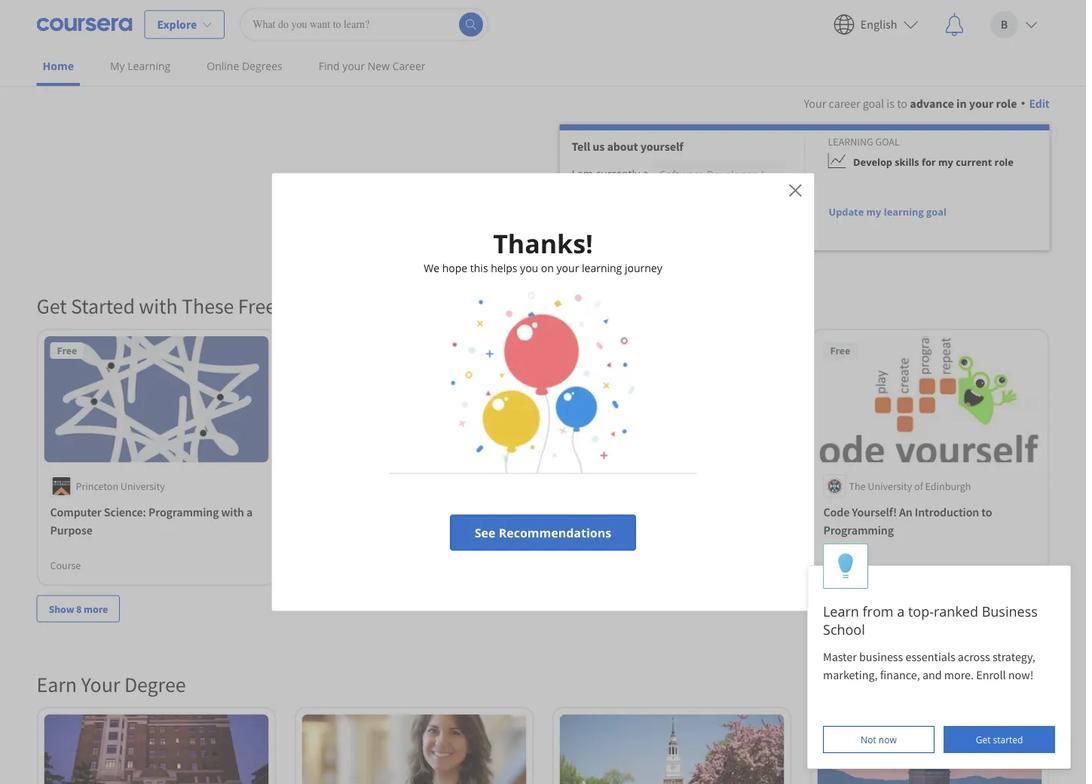 Task type: locate. For each thing, give the bounding box(es) containing it.
my right update on the top
[[867, 205, 882, 218]]

your
[[804, 96, 827, 111], [81, 671, 120, 698]]

0 vertical spatial your
[[343, 59, 365, 73]]

0 vertical spatial goal
[[863, 96, 885, 111]]

1 vertical spatial a
[[247, 505, 253, 520]]

your career goal is to advance in your role
[[804, 96, 1018, 111]]

more
[[84, 602, 108, 616]]

8
[[76, 602, 82, 616]]

the
[[850, 479, 866, 493], [308, 505, 327, 520]]

line chart image
[[829, 153, 847, 171]]

2 horizontal spatial your
[[970, 96, 994, 111]]

0 vertical spatial the
[[850, 479, 866, 493]]

2 course from the left
[[824, 559, 855, 572]]

1 vertical spatial to
[[982, 505, 993, 520]]

learning
[[128, 59, 171, 73], [829, 135, 874, 149]]

engineer
[[767, 167, 810, 181]]

your right earn
[[81, 671, 120, 698]]

an
[[900, 505, 913, 520]]

0 horizontal spatial get
[[37, 293, 67, 319]]

more.
[[945, 668, 975, 683]]

0 horizontal spatial university
[[121, 479, 165, 493]]

being
[[410, 505, 439, 520]]

0 vertical spatial learning
[[885, 205, 925, 218]]

your for thanks!
[[557, 261, 580, 275]]

course up the 'learn'
[[824, 559, 855, 572]]

university
[[121, 479, 165, 493], [353, 479, 398, 493], [868, 479, 913, 493]]

goal
[[863, 96, 885, 111], [927, 205, 947, 218]]

0 horizontal spatial learning
[[128, 59, 171, 73]]

goal down develop skills for my current role
[[927, 205, 947, 218]]

purpose
[[50, 523, 93, 538]]

programming
[[149, 505, 219, 520], [824, 523, 895, 538]]

1 horizontal spatial get
[[977, 734, 992, 746]]

in
[[957, 96, 967, 111]]

across
[[959, 649, 991, 665]]

1 vertical spatial with
[[221, 505, 244, 520]]

1 vertical spatial role
[[995, 155, 1014, 169]]

main content containing get started with these free courses
[[0, 76, 1087, 784]]

programming down yourself!
[[824, 523, 895, 538]]

see recommendations
[[475, 525, 612, 541]]

show 8 more
[[49, 602, 108, 616]]

profile
[[611, 226, 643, 239]]

edit button
[[1022, 94, 1050, 112]]

0 horizontal spatial programming
[[149, 505, 219, 520]]

english
[[861, 17, 898, 32]]

help center image
[[1048, 745, 1066, 763]]

0 horizontal spatial a
[[247, 505, 253, 520]]

the for the university of edinburgh
[[850, 479, 866, 493]]

1 university from the left
[[121, 479, 165, 493]]

0 horizontal spatial goal
[[863, 96, 885, 111]]

hope
[[443, 261, 468, 275]]

save to profile button
[[572, 219, 643, 246]]

of left well-
[[371, 505, 381, 520]]

the science of well-being for teens
[[308, 505, 488, 520]]

yale
[[334, 479, 351, 493]]

/
[[760, 167, 764, 181]]

get started link
[[945, 726, 1056, 754]]

1 course from the left
[[50, 559, 81, 572]]

enroll
[[977, 668, 1007, 683]]

2 horizontal spatial for
[[922, 155, 937, 169]]

0 horizontal spatial for
[[441, 505, 456, 520]]

learning up 'line chart' image
[[829, 135, 874, 149]]

goal
[[876, 135, 900, 149]]

your inside thanks! we hope this helps you on your learning journey
[[557, 261, 580, 275]]

for right skills
[[922, 155, 937, 169]]

to right is
[[898, 96, 908, 111]]

0 vertical spatial your
[[804, 96, 827, 111]]

developer
[[707, 167, 758, 181]]

0 horizontal spatial my
[[867, 205, 882, 218]]

computer science: programming with a purpose
[[50, 505, 253, 538]]

edinburgh
[[926, 479, 972, 493]]

not now button
[[824, 726, 935, 754]]

free for cybersecurity for everyone
[[573, 344, 593, 358]]

degrees
[[242, 59, 283, 73]]

find your new career link
[[313, 49, 432, 83]]

1 horizontal spatial goal
[[927, 205, 947, 218]]

0 vertical spatial a
[[643, 167, 649, 181]]

learning inside main content
[[829, 135, 874, 149]]

yale university
[[334, 479, 398, 493]]

1 horizontal spatial the
[[850, 479, 866, 493]]

free
[[238, 293, 276, 319], [57, 344, 77, 358], [573, 344, 593, 358], [831, 344, 851, 358]]

1 horizontal spatial learning
[[829, 135, 874, 149]]

current
[[957, 155, 993, 169]]

now
[[879, 734, 897, 746]]

learning down to
[[582, 261, 623, 275]]

save
[[572, 226, 594, 239]]

advance
[[911, 96, 955, 111]]

courses
[[280, 293, 350, 319]]

and
[[923, 668, 943, 683]]

role
[[997, 96, 1018, 111], [995, 155, 1014, 169]]

learning
[[885, 205, 925, 218], [582, 261, 623, 275]]

cybersecurity for everyone
[[566, 505, 704, 520]]

goal inside button
[[927, 205, 947, 218]]

goal left is
[[863, 96, 885, 111]]

role right current
[[995, 155, 1014, 169]]

career
[[829, 96, 861, 111]]

1 vertical spatial goal
[[927, 205, 947, 218]]

1 horizontal spatial learning
[[885, 205, 925, 218]]

update my learning goal
[[829, 205, 947, 218]]

✕
[[789, 178, 803, 202]]

the up yourself!
[[850, 479, 866, 493]]

princeton
[[76, 479, 118, 493]]

2 vertical spatial your
[[557, 261, 580, 275]]

of left edinburgh
[[915, 479, 924, 493]]

1 vertical spatial your
[[970, 96, 994, 111]]

university right yale
[[353, 479, 398, 493]]

2 vertical spatial a
[[898, 602, 905, 621]]

1 horizontal spatial my
[[939, 155, 954, 169]]

0 horizontal spatial your
[[343, 59, 365, 73]]

1 vertical spatial my
[[867, 205, 882, 218]]

0 horizontal spatial learning
[[582, 261, 623, 275]]

your right 'find'
[[343, 59, 365, 73]]

0 horizontal spatial course
[[50, 559, 81, 572]]

yourself!
[[853, 505, 898, 520]]

1 horizontal spatial your
[[804, 96, 827, 111]]

1 horizontal spatial your
[[557, 261, 580, 275]]

edit
[[1030, 96, 1050, 111]]

0 horizontal spatial with
[[139, 293, 178, 319]]

3 university from the left
[[868, 479, 913, 493]]

code yourself! an introduction to programming
[[824, 505, 993, 538]]

1 vertical spatial learning
[[829, 135, 874, 149]]

get inside alice element
[[977, 734, 992, 746]]

0 horizontal spatial to
[[898, 96, 908, 111]]

0 horizontal spatial of
[[371, 505, 381, 520]]

free for code yourself! an introduction to programming
[[831, 344, 851, 358]]

to right introduction
[[982, 505, 993, 520]]

now!
[[1009, 668, 1034, 683]]

1 vertical spatial get
[[977, 734, 992, 746]]

0 vertical spatial to
[[898, 96, 908, 111]]

0 vertical spatial programming
[[149, 505, 219, 520]]

the left science on the left of the page
[[308, 505, 327, 520]]

see
[[475, 525, 496, 541]]

code
[[824, 505, 850, 520]]

your right in in the right of the page
[[970, 96, 994, 111]]

1 vertical spatial the
[[308, 505, 327, 520]]

university up yourself!
[[868, 479, 913, 493]]

1 vertical spatial programming
[[824, 523, 895, 538]]

to inside code yourself! an introduction to programming
[[982, 505, 993, 520]]

2 horizontal spatial a
[[898, 602, 905, 621]]

of
[[915, 479, 924, 493], [371, 505, 381, 520]]

0 vertical spatial of
[[915, 479, 924, 493]]

1 horizontal spatial course
[[824, 559, 855, 572]]

develop skills for my current role button
[[806, 149, 1014, 176]]

to for is
[[898, 96, 908, 111]]

with inside computer science: programming with a purpose
[[221, 505, 244, 520]]

show
[[49, 602, 74, 616]]

my
[[110, 59, 125, 73]]

programming right science:
[[149, 505, 219, 520]]

to
[[898, 96, 908, 111], [982, 505, 993, 520]]

1 horizontal spatial university
[[353, 479, 398, 493]]

1 horizontal spatial of
[[915, 479, 924, 493]]

for
[[922, 155, 937, 169], [441, 505, 456, 520], [639, 505, 654, 520]]

None search field
[[240, 8, 489, 41]]

ranked
[[935, 602, 979, 621]]

find
[[319, 59, 340, 73]]

my left current
[[939, 155, 954, 169]]

1 horizontal spatial a
[[643, 167, 649, 181]]

to for introduction
[[982, 505, 993, 520]]

save to profile
[[572, 226, 643, 239]]

0 vertical spatial my
[[939, 155, 954, 169]]

code yourself! an introduction to programming link
[[824, 504, 1037, 540]]

0 vertical spatial get
[[37, 293, 67, 319]]

learning right my
[[128, 59, 171, 73]]

0 horizontal spatial the
[[308, 505, 327, 520]]

university up science:
[[121, 479, 165, 493]]

1 horizontal spatial to
[[982, 505, 993, 520]]

not now
[[862, 734, 897, 746]]

2 horizontal spatial university
[[868, 479, 913, 493]]

0 horizontal spatial your
[[81, 671, 120, 698]]

for inside 'button'
[[922, 155, 937, 169]]

learning down skills
[[885, 205, 925, 218]]

for right being
[[441, 505, 456, 520]]

your left career
[[804, 96, 827, 111]]

role left edit "dropdown button"
[[997, 96, 1018, 111]]

1 horizontal spatial with
[[221, 505, 244, 520]]

marketing,
[[824, 668, 878, 683]]

celebratory balloons image
[[451, 292, 636, 473]]

programming inside code yourself! an introduction to programming
[[824, 523, 895, 538]]

develop
[[854, 155, 893, 169]]

your right on
[[557, 261, 580, 275]]

1 vertical spatial learning
[[582, 261, 623, 275]]

1 vertical spatial of
[[371, 505, 381, 520]]

coursera image
[[37, 12, 132, 37]]

1 horizontal spatial programming
[[824, 523, 895, 538]]

home link
[[37, 49, 80, 86]]

find your new career
[[319, 59, 426, 73]]

main content
[[0, 76, 1087, 784]]

course down purpose
[[50, 559, 81, 572]]

for left everyone
[[639, 505, 654, 520]]

business
[[983, 602, 1039, 621]]

1 vertical spatial your
[[81, 671, 120, 698]]

learning inside thanks! we hope this helps you on your learning journey
[[582, 261, 623, 275]]

role inside 'button'
[[995, 155, 1014, 169]]



Task type: vqa. For each thing, say whether or not it's contained in the screenshot.
your in 'Thanks! We hope this helps you on your learning journey'
yes



Task type: describe. For each thing, give the bounding box(es) containing it.
school
[[824, 620, 866, 639]]

to
[[597, 226, 609, 239]]

your for your
[[970, 96, 994, 111]]

started
[[994, 734, 1024, 746]]

alice element
[[808, 544, 1072, 769]]

course for purpose
[[50, 559, 81, 572]]

of for well-
[[371, 505, 381, 520]]

thanks! we hope this helps you on your learning journey
[[424, 226, 663, 275]]

from
[[863, 602, 894, 621]]

business
[[860, 649, 904, 665]]

programming inside computer science: programming with a purpose
[[149, 505, 219, 520]]

am
[[578, 167, 594, 181]]

us
[[593, 139, 605, 154]]

earn
[[37, 671, 77, 698]]

software
[[660, 167, 704, 181]]

introduction
[[916, 505, 980, 520]]

strategy,
[[993, 649, 1036, 665]]

learn from a top-ranked business school
[[824, 602, 1039, 639]]

university for code
[[868, 479, 913, 493]]

the for the science of well-being for teens
[[308, 505, 327, 520]]

tell us about yourself
[[572, 139, 684, 154]]

thanks!
[[493, 226, 594, 261]]

get started with these free courses collection element
[[28, 269, 1059, 647]]

is
[[887, 96, 895, 111]]

learning goal
[[829, 135, 900, 149]]

i
[[572, 167, 575, 181]]

i am currently a
[[572, 167, 649, 181]]

science
[[330, 505, 369, 520]]

princeton university
[[76, 479, 165, 493]]

university for computer
[[121, 479, 165, 493]]

2 university from the left
[[353, 479, 398, 493]]

master
[[824, 649, 857, 665]]

master business essentials across strategy, marketing, finance, and more. enroll now!
[[824, 649, 1039, 683]]

learning inside button
[[885, 205, 925, 218]]

top-
[[909, 602, 935, 621]]

update my learning goal button
[[806, 198, 948, 226]]

everyone
[[656, 505, 704, 520]]

show 8 more button
[[37, 596, 120, 623]]

lightbulb tip image
[[838, 553, 854, 580]]

online degrees
[[207, 59, 283, 73]]

cybersecurity
[[566, 505, 637, 520]]

english button
[[822, 0, 931, 49]]

journey
[[625, 261, 663, 275]]

you
[[521, 261, 539, 275]]

currently
[[596, 167, 641, 181]]

earn your degree
[[37, 671, 186, 698]]

career
[[393, 59, 426, 73]]

a inside "learn from a top-ranked business school"
[[898, 602, 905, 621]]

develop skills for my current role
[[854, 155, 1014, 169]]

we
[[424, 261, 440, 275]]

cybersecurity for everyone link
[[566, 504, 779, 522]]

my inside 'button'
[[939, 155, 954, 169]]

a inside computer science: programming with a purpose
[[247, 505, 253, 520]]

not
[[862, 734, 877, 746]]

software developer / engineer
[[660, 167, 810, 181]]

these
[[182, 293, 234, 319]]

course for programming
[[824, 559, 855, 572]]

on
[[541, 261, 554, 275]]

learn
[[824, 602, 860, 621]]

1 horizontal spatial for
[[639, 505, 654, 520]]

home
[[43, 59, 74, 73]]

✕ button
[[789, 178, 803, 202]]

online degrees link
[[201, 49, 289, 83]]

teens
[[458, 505, 488, 520]]

computer
[[50, 505, 102, 520]]

of for edinburgh
[[915, 479, 924, 493]]

online
[[207, 59, 239, 73]]

0 vertical spatial with
[[139, 293, 178, 319]]

free for computer science: programming with a purpose
[[57, 344, 77, 358]]

0 vertical spatial learning
[[128, 59, 171, 73]]

tell
[[572, 139, 591, 154]]

this
[[471, 261, 488, 275]]

earn your degree collection element
[[28, 647, 1059, 784]]

get for get started with these free courses
[[37, 293, 67, 319]]

get for get started
[[977, 734, 992, 746]]

well-
[[384, 505, 410, 520]]

skills
[[896, 155, 920, 169]]

recommendations
[[499, 525, 612, 541]]

started
[[71, 293, 135, 319]]

essentials
[[906, 649, 956, 665]]

computer science: programming with a purpose link
[[50, 504, 263, 540]]

0 vertical spatial role
[[997, 96, 1018, 111]]

my inside button
[[867, 205, 882, 218]]

yourself
[[641, 139, 684, 154]]

see recommendations button
[[450, 515, 637, 551]]

finance,
[[881, 668, 921, 683]]

my learning link
[[104, 49, 177, 83]]

get started
[[977, 734, 1024, 746]]



